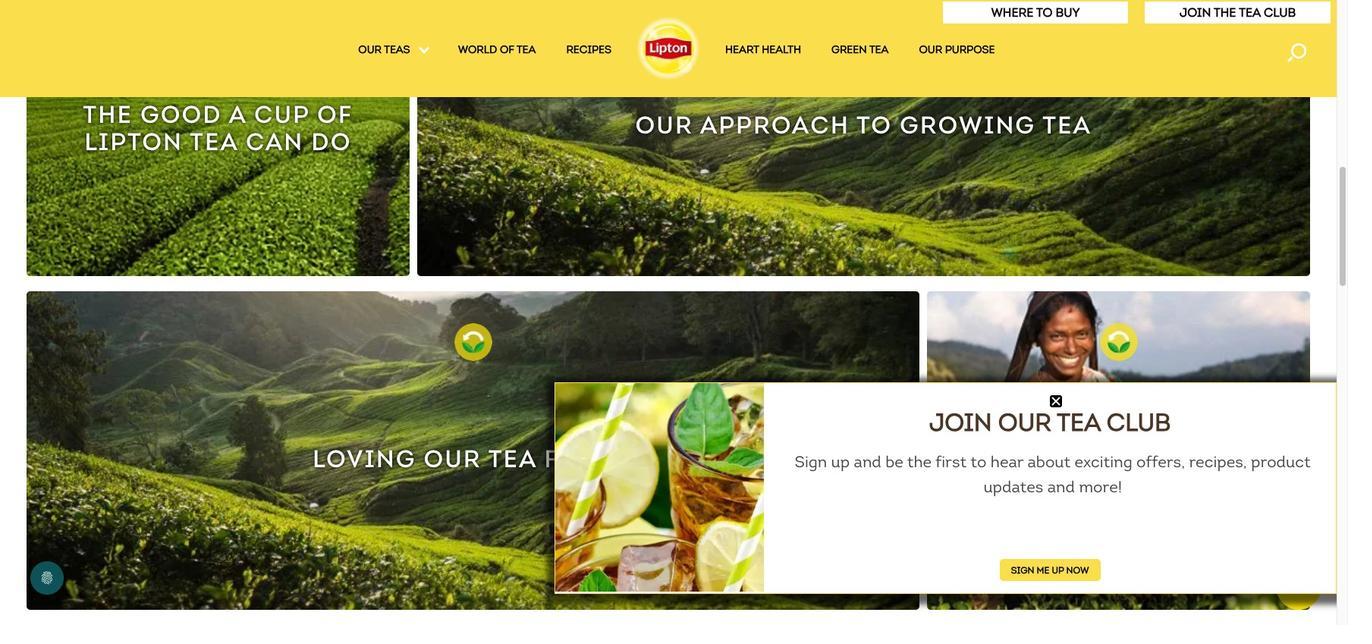 Task type: vqa. For each thing, say whether or not it's contained in the screenshot.
to
yes



Task type: locate. For each thing, give the bounding box(es) containing it.
heart health link
[[726, 43, 802, 62]]

and left be
[[854, 452, 882, 472]]

cup
[[254, 100, 310, 130]]

loving our tea farms link
[[0, 84, 920, 625]]

0 horizontal spatial tea
[[190, 126, 238, 157]]

purpose
[[946, 43, 995, 56]]

0 horizontal spatial the good a cup of lipton tea can do image
[[27, 0, 410, 277]]

navigation containing our teas
[[0, 43, 1337, 62]]

buy
[[1056, 5, 1081, 20]]

2 loving our tea farms image from the left
[[928, 292, 1311, 611]]

the good a cup of lipton tea can do image
[[27, 0, 410, 277], [417, 0, 1311, 277]]

now
[[1067, 565, 1090, 576]]

heart
[[726, 43, 759, 56]]

0 horizontal spatial the
[[83, 100, 133, 130]]

signup image
[[556, 383, 765, 592]]

farms
[[545, 444, 634, 475]]

recipes link
[[567, 43, 612, 62]]

where to buy button
[[942, 1, 1130, 24]]

the good a cup of lipton tea can do
[[83, 100, 353, 157]]

club
[[1265, 5, 1297, 20]]

1 vertical spatial the
[[83, 100, 133, 130]]

1 the good a cup of lipton tea can do image from the left
[[27, 0, 410, 277]]

sign me up now
[[1012, 565, 1090, 576]]

0 vertical spatial to
[[1037, 5, 1053, 20]]

2 vertical spatial tea
[[190, 126, 238, 157]]

0 vertical spatial the
[[1214, 5, 1237, 20]]

first
[[936, 452, 967, 472]]

recipes,
[[1190, 452, 1248, 472]]

0 horizontal spatial and
[[854, 452, 882, 472]]

the inside the good a cup of lipton tea can do
[[83, 100, 133, 130]]

the good a cup of lipton tea can do image for a
[[27, 0, 410, 277]]

health
[[762, 43, 802, 56]]

join the tea club button
[[1145, 1, 1332, 24]]

2 the good a cup of lipton tea can do image from the left
[[417, 0, 1311, 277]]

our approach to growing tea
[[636, 110, 1092, 141]]

join our tea club
[[930, 407, 1171, 438]]

1 vertical spatial tea
[[870, 43, 889, 56]]

1 horizontal spatial loving our tea farms image
[[928, 292, 1311, 611]]

to
[[1037, 5, 1053, 20], [857, 110, 893, 141]]

to left buy
[[1037, 5, 1053, 20]]

tea for join our tea club
[[1057, 407, 1101, 438]]

tea for loving our tea farms
[[489, 444, 537, 475]]

good
[[140, 100, 222, 130]]

1 article icon image from the left
[[454, 324, 492, 362]]

2 horizontal spatial tea
[[1240, 5, 1261, 20]]

1 horizontal spatial the
[[1214, 5, 1237, 20]]

tea
[[1240, 5, 1261, 20], [870, 43, 889, 56], [190, 126, 238, 157]]

a
[[229, 100, 247, 130]]

tea left can
[[190, 126, 238, 157]]

1 horizontal spatial tea
[[870, 43, 889, 56]]

navigation
[[0, 43, 1337, 62]]

join the tea club link
[[1180, 5, 1297, 20]]

hear
[[991, 452, 1024, 472]]

club
[[1107, 407, 1171, 438]]

updates
[[984, 477, 1044, 497]]

0 horizontal spatial loving our tea farms image
[[27, 292, 920, 611]]

2 article icon image from the left
[[1100, 324, 1138, 362]]

the left good
[[83, 100, 133, 130]]

the good a cup of lipton tea can do image inside the our approach to growing tea link
[[417, 0, 1311, 277]]

and down "about"
[[1048, 477, 1076, 497]]

can
[[246, 126, 304, 157]]

world of tea link
[[458, 43, 536, 62]]

loving our tea farms image
[[27, 292, 920, 611], [928, 292, 1311, 611]]

1 horizontal spatial the good a cup of lipton tea can do image
[[417, 0, 1311, 277]]

article icon image inside the loving our tea farms link
[[454, 324, 492, 362]]

the
[[908, 452, 932, 472]]

1 horizontal spatial article icon image
[[1100, 324, 1138, 362]]

1 horizontal spatial to
[[1037, 5, 1053, 20]]

up
[[1052, 565, 1064, 576]]

the
[[1214, 5, 1237, 20], [83, 100, 133, 130]]

026e8 image
[[1051, 395, 1063, 407]]

join
[[1180, 5, 1212, 20]]

tea left club
[[1240, 5, 1261, 20]]

0 horizontal spatial article icon image
[[454, 324, 492, 362]]

our teas link
[[359, 43, 428, 62]]

the good a cup of lipton tea can do link
[[0, 0, 410, 469]]

0 vertical spatial tea
[[1240, 5, 1261, 20]]

article icon image
[[454, 324, 492, 362], [1100, 324, 1138, 362]]

sign
[[1012, 565, 1035, 576]]

1 horizontal spatial and
[[1048, 477, 1076, 497]]

our
[[920, 43, 943, 56], [636, 110, 694, 141], [999, 407, 1052, 438], [424, 444, 482, 475]]

0 horizontal spatial to
[[857, 110, 893, 141]]

to down green tea link
[[857, 110, 893, 141]]

tea for world of tea
[[517, 43, 536, 56]]

the right join
[[1214, 5, 1237, 20]]

do
[[311, 126, 352, 157]]

tea
[[517, 43, 536, 56], [1043, 110, 1092, 141], [1057, 407, 1101, 438], [489, 444, 537, 475]]

and
[[854, 452, 882, 472], [1048, 477, 1076, 497]]

tea right "green"
[[870, 43, 889, 56]]

green tea link
[[832, 43, 889, 62]]

offers,
[[1137, 452, 1186, 472]]



Task type: describe. For each thing, give the bounding box(es) containing it.
where
[[992, 5, 1034, 20]]

more!
[[1080, 477, 1123, 497]]

green
[[832, 43, 867, 56]]

our teas
[[359, 43, 413, 56]]

world
[[458, 43, 497, 56]]

1 loving our tea farms image from the left
[[27, 292, 920, 611]]

me
[[1037, 565, 1050, 576]]

1 vertical spatial and
[[1048, 477, 1076, 497]]

our approach to growing tea link
[[19, 0, 1311, 475]]

where to buy
[[992, 5, 1081, 20]]

our purpose link
[[920, 43, 995, 62]]

heart health
[[726, 43, 802, 56]]

tea inside navigation
[[870, 43, 889, 56]]

tea inside button
[[1240, 5, 1261, 20]]

0 vertical spatial and
[[854, 452, 882, 472]]

sign up and be the first to hear about exciting offers, recipes, product updates and more!
[[795, 452, 1311, 497]]

recipes
[[567, 43, 612, 56]]

of
[[500, 43, 514, 56]]

of
[[317, 100, 353, 130]]

tea inside the good a cup of lipton tea can do
[[190, 126, 238, 157]]

approach
[[700, 110, 850, 141]]

lipton site logo image
[[635, 14, 703, 82]]

to inside button
[[1037, 5, 1053, 20]]

growing
[[900, 110, 1036, 141]]

sign me up now link
[[1000, 559, 1101, 581]]

about
[[1028, 452, 1071, 472]]

open privacy settings image
[[30, 562, 64, 595]]

1 vertical spatial to
[[857, 110, 893, 141]]

join the tea club
[[1180, 5, 1297, 20]]

the good a cup of lipton tea can do image for to
[[417, 0, 1311, 277]]

green tea
[[832, 43, 889, 56]]

be
[[886, 452, 904, 472]]

our
[[359, 43, 382, 56]]

the inside button
[[1214, 5, 1237, 20]]

sign
[[795, 452, 827, 472]]

exciting
[[1075, 452, 1133, 472]]

our inside navigation
[[920, 43, 943, 56]]

loving our tea farms
[[313, 444, 634, 475]]

where to buy link
[[992, 5, 1081, 20]]

our purpose
[[920, 43, 995, 56]]

teas
[[384, 43, 410, 56]]

product
[[1252, 452, 1311, 472]]

join
[[930, 407, 992, 438]]

loving
[[313, 444, 416, 475]]

up
[[832, 452, 850, 472]]

world of tea
[[458, 43, 536, 56]]

lipton
[[84, 126, 183, 157]]

to
[[971, 452, 987, 472]]



